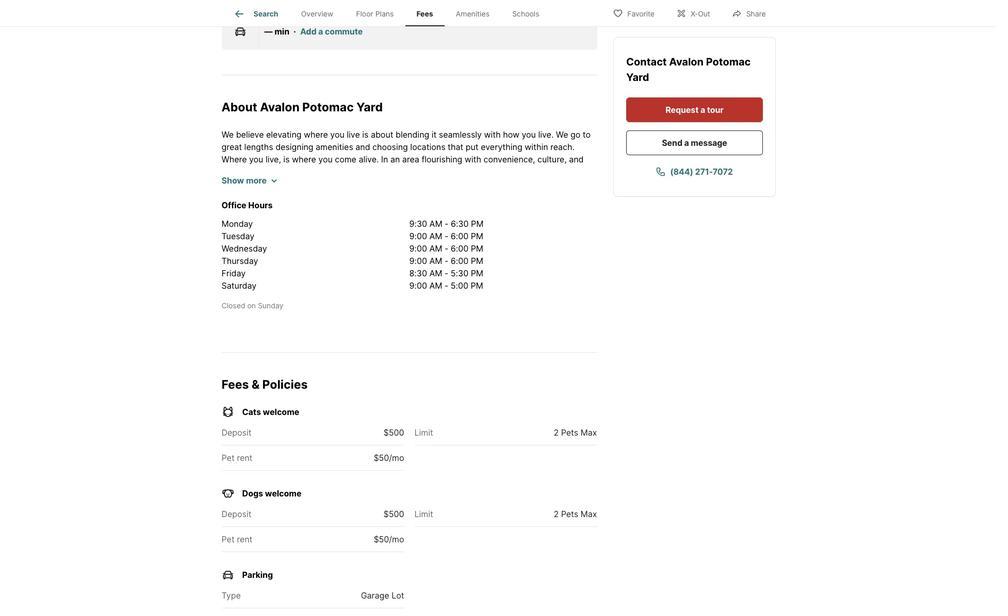 Task type: vqa. For each thing, say whether or not it's contained in the screenshot.


Task type: describe. For each thing, give the bounding box(es) containing it.
(844)
[[671, 167, 694, 177]]

fees for fees
[[417, 9, 433, 18]]

plaza,
[[538, 229, 561, 239]]

- for tuesday
[[445, 231, 449, 242]]

2 vertical spatial where
[[564, 229, 588, 239]]

pets for dogs welcome
[[561, 509, 579, 520]]

garage
[[361, 591, 389, 601]]

2 we from the left
[[556, 130, 569, 140]]

level
[[240, 216, 258, 227]]

1 vertical spatial apartment
[[483, 253, 524, 264]]

new
[[430, 167, 447, 177]]

fees for fees & policies
[[222, 378, 249, 392]]

great
[[222, 142, 242, 152]]

access
[[288, 241, 315, 251]]

upgrade
[[363, 179, 396, 189]]

potomac inside avalon potomac yard
[[706, 56, 751, 68]]

office
[[222, 200, 247, 211]]

blending
[[396, 130, 430, 140]]

closed on sunday
[[222, 301, 284, 310]]

flex
[[335, 216, 349, 227]]

pm for tuesday
[[471, 231, 484, 242]]

0 vertical spatial apartment
[[522, 167, 562, 177]]

6:00 for tuesday
[[451, 231, 469, 242]]

drive
[[278, 253, 297, 264]]

send
[[662, 138, 683, 148]]

share button
[[724, 2, 775, 23]]

pm for wednesday
[[471, 244, 484, 254]]

·
[[294, 26, 296, 37]]

pm for friday
[[471, 268, 484, 279]]

dogs
[[242, 489, 263, 499]]

furnished+
[[449, 179, 493, 189]]

within
[[525, 142, 548, 152]]

closed
[[222, 301, 245, 310]]

not
[[452, 253, 465, 264]]

floor plans
[[356, 9, 394, 18]]

pm for thursday
[[471, 256, 484, 266]]

easy
[[267, 241, 286, 251]]

yard up about
[[357, 100, 383, 115]]

9:00 for tuesday
[[410, 231, 427, 242]]

about
[[371, 130, 394, 140]]

turnkey
[[284, 191, 313, 202]]

show more
[[222, 175, 267, 186]]

(844) 271-7072
[[671, 167, 733, 177]]

9:00 am - 6:00 pm for wednesday
[[410, 244, 484, 254]]

favorite
[[628, 9, 655, 18]]

am for monday
[[430, 219, 443, 229]]

office hours
[[222, 200, 273, 211]]

home
[[415, 179, 437, 189]]

7072
[[713, 167, 733, 177]]

more
[[246, 175, 267, 186]]

kitchens
[[467, 191, 500, 202]]

our
[[265, 167, 278, 177]]

schools tab
[[501, 2, 551, 26]]

yard inside avalon potomac yard
[[626, 71, 649, 84]]

lofts
[[264, 179, 281, 189]]

and up community
[[378, 216, 393, 227]]

1 this from the left
[[424, 253, 441, 264]]

schools
[[513, 9, 540, 18]]

1 horizontal spatial living.
[[526, 253, 549, 264]]

brand
[[405, 167, 428, 177]]

conveniently
[[410, 229, 459, 239]]

fitness
[[260, 216, 286, 227]]

with up the everything
[[484, 130, 501, 140]]

appliances
[[222, 204, 264, 214]]

center
[[289, 216, 314, 227]]

offer
[[384, 167, 403, 177]]

up.
[[244, 266, 256, 276]]

6:00 for thursday
[[451, 256, 469, 266]]

hours
[[248, 200, 273, 211]]

dens,
[[301, 179, 322, 189]]

about
[[222, 100, 257, 115]]

you left come
[[319, 154, 333, 165]]

quartz
[[283, 204, 308, 214]]

$50/mo for cats welcome
[[374, 453, 404, 463]]

saturday
[[222, 281, 257, 291]]

- for thursday
[[445, 256, 449, 266]]

— min · add a commute
[[265, 26, 363, 37]]

a right add
[[318, 26, 323, 37]]

barnes
[[358, 241, 385, 251]]

map region
[[177, 0, 706, 69]]

on
[[247, 301, 256, 310]]

(844) 271-7072 link
[[626, 159, 763, 184]]

am for wednesday
[[430, 244, 443, 254]]

you down lengths
[[249, 154, 263, 165]]

avalon potomac yard
[[626, 56, 751, 84]]

9:00 for saturday
[[410, 281, 427, 291]]

your
[[405, 204, 422, 214]]

a inside button
[[701, 105, 705, 115]]

lot
[[392, 591, 404, 601]]

0 vertical spatial of
[[273, 191, 281, 202]]

stone
[[310, 204, 332, 214]]

type
[[222, 591, 241, 601]]

pm for monday
[[471, 219, 484, 229]]

is down we?
[[570, 253, 576, 264]]

believe
[[236, 130, 264, 140]]

deposit for cats welcome
[[222, 428, 252, 438]]

about avalon potomac yard
[[222, 100, 383, 115]]

with up swimming
[[502, 191, 519, 202]]

potomac up live
[[303, 100, 354, 115]]

2 for cats welcome
[[554, 428, 559, 438]]

convenience
[[222, 191, 271, 202]]

convenience,
[[484, 154, 536, 165]]

0 horizontal spatial to
[[318, 241, 325, 251]]

out
[[698, 9, 711, 18]]

—
[[265, 26, 273, 37]]

1 horizontal spatial amenities
[[504, 204, 541, 214]]

1 horizontal spatial of
[[374, 253, 382, 264]]

0 vertical spatial the
[[536, 179, 548, 189]]

areas.
[[313, 229, 337, 239]]

and left we?
[[557, 241, 572, 251]]

8:30
[[410, 268, 427, 279]]

away
[[300, 253, 320, 264]]

1 horizontal spatial that
[[543, 204, 559, 214]]

and up the 'homes,'
[[569, 154, 584, 165]]

limit for dogs welcome
[[415, 509, 433, 520]]

parking
[[242, 570, 273, 581]]

seamlessly
[[439, 130, 482, 140]]

tab list containing search
[[222, 0, 559, 26]]

countertops.
[[335, 204, 384, 214]]

apartments
[[337, 167, 382, 177]]

yard up the for
[[317, 167, 335, 177]]

$500 for cats welcome
[[384, 428, 404, 438]]

noble,
[[394, 241, 420, 251]]

add a commute button
[[300, 25, 363, 38]]

with down kitchens
[[485, 204, 501, 214]]

courtyards
[[222, 229, 264, 239]]

yard up 'starbucks,'
[[518, 229, 536, 239]]

request a tour button
[[626, 98, 763, 122]]

2 horizontal spatial to
[[583, 130, 591, 140]]

request a tour
[[666, 105, 724, 115]]

favorite button
[[605, 2, 664, 23]]

from
[[322, 253, 340, 264]]

room,
[[458, 216, 481, 227]]

and up plaza,
[[546, 216, 561, 227]]

overview tab
[[290, 2, 345, 26]]

1 horizontal spatial to
[[439, 179, 447, 189]]

0 vertical spatial that
[[448, 142, 464, 152]]

$500 for dogs welcome
[[384, 509, 404, 520]]



Task type: locate. For each thing, give the bounding box(es) containing it.
1 vertical spatial the
[[343, 253, 356, 264]]

9:00 down "conveniently" at the left top
[[410, 244, 427, 254]]

limit for cats welcome
[[415, 428, 433, 438]]

am down 'life'
[[430, 219, 443, 229]]

potomac up dens,
[[280, 167, 315, 177]]

x-out
[[691, 9, 711, 18]]

2 pet from the top
[[222, 535, 235, 545]]

where down designing
[[292, 154, 316, 165]]

fees up cats
[[222, 378, 249, 392]]

request
[[666, 105, 699, 115]]

1 vertical spatial pet rent
[[222, 535, 253, 545]]

fees & policies
[[222, 378, 308, 392]]

2 just from the left
[[467, 253, 481, 264]]

a right send
[[684, 138, 689, 148]]

living. down 'starbucks,'
[[526, 253, 549, 264]]

that down stainless
[[543, 204, 559, 214]]

and up fitness
[[266, 204, 280, 214]]

0 horizontal spatial avalon
[[260, 100, 300, 115]]

0 vertical spatial $50/mo
[[374, 453, 404, 463]]

1 vertical spatial where
[[292, 154, 316, 165]]

1 horizontal spatial &
[[387, 241, 392, 251]]

9:00 down '8:30'
[[410, 281, 427, 291]]

$50/mo
[[374, 453, 404, 463], [374, 535, 404, 545]]

a right include
[[592, 204, 596, 214]]

am for thursday
[[430, 256, 443, 266]]

you
[[330, 130, 345, 140], [522, 130, 536, 140], [249, 154, 263, 165], [319, 154, 333, 165]]

4 9:00 from the top
[[410, 281, 427, 291]]

1 9:00 am - 6:00 pm from the top
[[410, 231, 484, 242]]

6:00
[[451, 231, 469, 242], [451, 244, 469, 254], [451, 256, 469, 266]]

living. down the for
[[315, 191, 338, 202]]

pet rent for dogs welcome
[[222, 535, 253, 545]]

2 2 from the top
[[554, 509, 559, 520]]

target,
[[328, 241, 355, 251]]

5:00
[[451, 281, 469, 291]]

1 just from the left
[[232, 253, 246, 264]]

fees right plans
[[417, 9, 433, 18]]

enjoy up stainless
[[512, 179, 533, 189]]

0 vertical spatial limit
[[415, 428, 433, 438]]

0 vertical spatial 2
[[554, 428, 559, 438]]

1 9:00 from the top
[[410, 231, 427, 242]]

1 vertical spatial avalon
[[260, 100, 300, 115]]

life
[[424, 204, 436, 214]]

1 $50/mo from the top
[[374, 453, 404, 463]]

with up the areas.
[[316, 216, 333, 227]]

1 vertical spatial pets
[[561, 509, 579, 520]]

avalon up "elevating"
[[260, 100, 300, 115]]

is left not
[[443, 253, 449, 264]]

- for friday
[[445, 268, 449, 279]]

1 pets from the top
[[561, 428, 579, 438]]

include
[[561, 204, 589, 214]]

we believe elevating where you live is about blending it seamlessly with how you live. we go to great lengths designing amenities and choosing locations that put everything within reach. where you live, is where you come alive. in an area flourishing with convenience, culture, and possibility, our potomac yard apartments offer brand new 1- and 2-bedroom apartment homes, some with lofts and dens, for lease. upgrade any home to furnished+ and enjoy the convenience of turnkey living. imagine entertaining in gourmet kitchens with stainless steel appliances and quartz stone countertops. live your life effortlessly with amenities that include a two-level fitness center with flex studio and yoga/stretching room, swimming pool, and courtyards with grilling areas. our community is conveniently near potomac yard plaza, where you'll enjoy easy access to target, barnes & noble, chipotle, best buy and starbucks, and we? re just a short drive away from the city of arlington. this is not just apartment living. this is living up.
[[222, 130, 596, 276]]

2 pet rent from the top
[[222, 535, 253, 545]]

we?
[[574, 241, 590, 251]]

&
[[387, 241, 392, 251], [252, 378, 260, 392]]

6:00 down '6:30'
[[451, 231, 469, 242]]

is right live,
[[284, 154, 290, 165]]

pm right 5:00
[[471, 281, 484, 291]]

5 am from the top
[[430, 268, 443, 279]]

lengths
[[244, 142, 273, 152]]

studio
[[351, 216, 376, 227]]

a
[[318, 26, 323, 37], [701, 105, 705, 115], [684, 138, 689, 148], [592, 204, 596, 214], [248, 253, 253, 264]]

0 horizontal spatial that
[[448, 142, 464, 152]]

2 9:00 from the top
[[410, 244, 427, 254]]

1 vertical spatial $500
[[384, 509, 404, 520]]

0 vertical spatial where
[[304, 130, 328, 140]]

this
[[424, 253, 441, 264], [551, 253, 567, 264]]

1 pet from the top
[[222, 453, 235, 463]]

2 for dogs welcome
[[554, 509, 559, 520]]

- for wednesday
[[445, 244, 449, 254]]

6:00 down near
[[451, 244, 469, 254]]

some
[[222, 179, 243, 189]]

pet for dogs welcome
[[222, 535, 235, 545]]

fees tab
[[405, 2, 445, 26]]

max for cats welcome
[[581, 428, 597, 438]]

1 horizontal spatial this
[[551, 253, 567, 264]]

with up convenience
[[245, 179, 262, 189]]

we up great
[[222, 130, 234, 140]]

garage lot
[[361, 591, 404, 601]]

0 vertical spatial max
[[581, 428, 597, 438]]

potomac up tour
[[706, 56, 751, 68]]

am down 9:30 am - 6:30 pm
[[430, 231, 443, 242]]

potomac down swimming
[[481, 229, 516, 239]]

1 vertical spatial to
[[439, 179, 447, 189]]

we up reach.
[[556, 130, 569, 140]]

0 horizontal spatial of
[[273, 191, 281, 202]]

1 horizontal spatial the
[[536, 179, 548, 189]]

apartment down buy
[[483, 253, 524, 264]]

best
[[459, 241, 477, 251]]

in
[[422, 191, 429, 202]]

4 am from the top
[[430, 256, 443, 266]]

pet for cats welcome
[[222, 453, 235, 463]]

pets for cats welcome
[[561, 428, 579, 438]]

rent up dogs
[[237, 453, 253, 463]]

1 limit from the top
[[415, 428, 433, 438]]

1 vertical spatial 2
[[554, 509, 559, 520]]

a inside button
[[684, 138, 689, 148]]

is right live
[[362, 130, 369, 140]]

and up turnkey
[[284, 179, 298, 189]]

am for saturday
[[430, 281, 443, 291]]

2 6:00 from the top
[[451, 244, 469, 254]]

0 horizontal spatial we
[[222, 130, 234, 140]]

& up cats
[[252, 378, 260, 392]]

$500
[[384, 428, 404, 438], [384, 509, 404, 520]]

2 limit from the top
[[415, 509, 433, 520]]

bedroom
[[485, 167, 520, 177]]

of right city
[[374, 253, 382, 264]]

and right buy
[[496, 241, 511, 251]]

9:00 up '8:30'
[[410, 256, 427, 266]]

0 vertical spatial amenities
[[316, 142, 353, 152]]

deposit for dogs welcome
[[222, 509, 252, 520]]

you up within
[[522, 130, 536, 140]]

and up furnished+
[[459, 167, 473, 177]]

1 horizontal spatial fees
[[417, 9, 433, 18]]

2 am from the top
[[430, 231, 443, 242]]

this down chipotle,
[[424, 253, 441, 264]]

0 vertical spatial $500
[[384, 428, 404, 438]]

2
[[554, 428, 559, 438], [554, 509, 559, 520]]

max for dogs welcome
[[581, 509, 597, 520]]

living
[[222, 266, 242, 276]]

2 vertical spatial 9:00 am - 6:00 pm
[[410, 256, 484, 266]]

this down plaza,
[[551, 253, 567, 264]]

show more button
[[222, 174, 277, 187]]

entertaining
[[373, 191, 420, 202]]

1 vertical spatial 2 pets max
[[554, 509, 597, 520]]

0 horizontal spatial this
[[424, 253, 441, 264]]

6:00 for wednesday
[[451, 244, 469, 254]]

1 deposit from the top
[[222, 428, 252, 438]]

1 vertical spatial pet
[[222, 535, 235, 545]]

1 horizontal spatial avalon
[[669, 56, 704, 68]]

fees inside tab
[[417, 9, 433, 18]]

sunday
[[258, 301, 284, 310]]

1 vertical spatial 9:00 am - 6:00 pm
[[410, 244, 484, 254]]

9:00 am - 6:00 pm for thursday
[[410, 256, 484, 266]]

0 vertical spatial pets
[[561, 428, 579, 438]]

am down "conveniently" at the left top
[[430, 244, 443, 254]]

1 2 from the top
[[554, 428, 559, 438]]

9:00 for wednesday
[[410, 244, 427, 254]]

2-
[[476, 167, 485, 177]]

apartment down the culture,
[[522, 167, 562, 177]]

2 2 pets max from the top
[[554, 509, 597, 520]]

0 horizontal spatial &
[[252, 378, 260, 392]]

stainless
[[521, 191, 555, 202]]

9:00 am - 6:00 pm down "conveniently" at the left top
[[410, 244, 484, 254]]

just
[[232, 253, 246, 264], [467, 253, 481, 264]]

the down the target,
[[343, 253, 356, 264]]

welcome down policies
[[263, 407, 300, 417]]

1 vertical spatial welcome
[[265, 489, 302, 499]]

1 $500 from the top
[[384, 428, 404, 438]]

pm right '6:30'
[[471, 219, 484, 229]]

0 vertical spatial pet
[[222, 453, 235, 463]]

chipotle,
[[422, 241, 457, 251]]

tab list
[[222, 0, 559, 26]]

1 am from the top
[[430, 219, 443, 229]]

our
[[339, 229, 353, 239]]

2 this from the left
[[551, 253, 567, 264]]

2 pets max for dogs welcome
[[554, 509, 597, 520]]

living.
[[315, 191, 338, 202], [526, 253, 549, 264]]

starbucks,
[[513, 241, 555, 251]]

pet rent for cats welcome
[[222, 453, 253, 463]]

& inside 'we believe elevating where you live is about blending it seamlessly with how you live. we go to great lengths designing amenities and choosing locations that put everything within reach. where you live, is where you come alive. in an area flourishing with convenience, culture, and possibility, our potomac yard apartments offer brand new 1- and 2-bedroom apartment homes, some with lofts and dens, for lease. upgrade any home to furnished+ and enjoy the convenience of turnkey living. imagine entertaining in gourmet kitchens with stainless steel appliances and quartz stone countertops. live your life effortlessly with amenities that include a two-level fitness center with flex studio and yoga/stretching room, swimming pool, and courtyards with grilling areas. our community is conveniently near potomac yard plaza, where you'll enjoy easy access to target, barnes & noble, chipotle, best buy and starbucks, and we? re just a short drive away from the city of arlington. this is not just apartment living. this is living up.'
[[387, 241, 392, 251]]

0 vertical spatial rent
[[237, 453, 253, 463]]

floor plans tab
[[345, 2, 405, 26]]

possibility,
[[222, 167, 263, 177]]

lease.
[[337, 179, 360, 189]]

0 horizontal spatial living.
[[315, 191, 338, 202]]

1 vertical spatial deposit
[[222, 509, 252, 520]]

0 vertical spatial deposit
[[222, 428, 252, 438]]

we
[[222, 130, 234, 140], [556, 130, 569, 140]]

am down chipotle,
[[430, 256, 443, 266]]

short
[[255, 253, 276, 264]]

send a message
[[662, 138, 727, 148]]

1 vertical spatial living.
[[526, 253, 549, 264]]

0 vertical spatial living.
[[315, 191, 338, 202]]

1 vertical spatial $50/mo
[[374, 535, 404, 545]]

1 rent from the top
[[237, 453, 253, 463]]

6 am from the top
[[430, 281, 443, 291]]

- for monday
[[445, 219, 449, 229]]

and down bedroom
[[495, 179, 510, 189]]

2 pets from the top
[[561, 509, 579, 520]]

2 max from the top
[[581, 509, 597, 520]]

0 horizontal spatial just
[[232, 253, 246, 264]]

with down put
[[465, 154, 482, 165]]

yoga/stretching
[[395, 216, 456, 227]]

it
[[432, 130, 437, 140]]

0 horizontal spatial fees
[[222, 378, 249, 392]]

wednesday
[[222, 244, 267, 254]]

share
[[747, 9, 766, 18]]

dogs welcome
[[242, 489, 302, 499]]

pm down room,
[[471, 231, 484, 242]]

homes,
[[565, 167, 593, 177]]

near
[[462, 229, 479, 239]]

pet rent
[[222, 453, 253, 463], [222, 535, 253, 545]]

1 vertical spatial of
[[374, 253, 382, 264]]

2 deposit from the top
[[222, 509, 252, 520]]

8:30 am - 5:30 pm
[[410, 268, 484, 279]]

live
[[347, 130, 360, 140]]

0 vertical spatial avalon
[[669, 56, 704, 68]]

and up alive. on the top of page
[[356, 142, 370, 152]]

yard down "contact" on the right top of page
[[626, 71, 649, 84]]

1 max from the top
[[581, 428, 597, 438]]

1 vertical spatial limit
[[415, 509, 433, 520]]

2 $500 from the top
[[384, 509, 404, 520]]

1 2 pets max from the top
[[554, 428, 597, 438]]

1 horizontal spatial enjoy
[[512, 179, 533, 189]]

welcome right dogs
[[265, 489, 302, 499]]

0 horizontal spatial amenities
[[316, 142, 353, 152]]

where up designing
[[304, 130, 328, 140]]

3 6:00 from the top
[[451, 256, 469, 266]]

9:00 am - 6:00 pm for tuesday
[[410, 231, 484, 242]]

1 vertical spatial max
[[581, 509, 597, 520]]

show
[[222, 175, 244, 186]]

2 pets max for cats welcome
[[554, 428, 597, 438]]

amenities up pool,
[[504, 204, 541, 214]]

am down 8:30 am - 5:30 pm
[[430, 281, 443, 291]]

1 6:00 from the top
[[451, 231, 469, 242]]

pet rent up dogs
[[222, 453, 253, 463]]

0 vertical spatial pet rent
[[222, 453, 253, 463]]

pm down best
[[471, 256, 484, 266]]

where up we?
[[564, 229, 588, 239]]

pet rent up parking
[[222, 535, 253, 545]]

elevating
[[266, 130, 302, 140]]

3 9:00 am - 6:00 pm from the top
[[410, 256, 484, 266]]

271-
[[696, 167, 713, 177]]

welcome for cats welcome
[[263, 407, 300, 417]]

how
[[503, 130, 520, 140]]

message
[[691, 138, 727, 148]]

to right go
[[583, 130, 591, 140]]

am up 9:00 am - 5:00 pm
[[430, 268, 443, 279]]

1 vertical spatial fees
[[222, 378, 249, 392]]

& down community
[[387, 241, 392, 251]]

0 vertical spatial 9:00 am - 6:00 pm
[[410, 231, 484, 242]]

live.
[[539, 130, 554, 140]]

2 9:00 am - 6:00 pm from the top
[[410, 244, 484, 254]]

0 vertical spatial enjoy
[[512, 179, 533, 189]]

apartment
[[522, 167, 562, 177], [483, 253, 524, 264]]

grilling
[[285, 229, 311, 239]]

avalon inside avalon potomac yard
[[669, 56, 704, 68]]

google image
[[224, 0, 258, 8]]

amenities up come
[[316, 142, 353, 152]]

(844) 271-7072 button
[[626, 159, 763, 184]]

am for tuesday
[[430, 231, 443, 242]]

of down lofts
[[273, 191, 281, 202]]

just right re
[[232, 253, 246, 264]]

you left live
[[330, 130, 345, 140]]

0 vertical spatial welcome
[[263, 407, 300, 417]]

rent up parking
[[237, 535, 253, 545]]

2 $50/mo from the top
[[374, 535, 404, 545]]

- for saturday
[[445, 281, 449, 291]]

is up noble,
[[401, 229, 407, 239]]

1 horizontal spatial we
[[556, 130, 569, 140]]

0 vertical spatial &
[[387, 241, 392, 251]]

min
[[275, 26, 290, 37]]

0 vertical spatial to
[[583, 130, 591, 140]]

9:00 am - 6:00 pm down 9:30 am - 6:30 pm
[[410, 231, 484, 242]]

pet
[[222, 453, 235, 463], [222, 535, 235, 545]]

to
[[583, 130, 591, 140], [439, 179, 447, 189], [318, 241, 325, 251]]

3 am from the top
[[430, 244, 443, 254]]

amenities tab
[[445, 2, 501, 26]]

1 vertical spatial &
[[252, 378, 260, 392]]

3 9:00 from the top
[[410, 256, 427, 266]]

2 vertical spatial 6:00
[[451, 256, 469, 266]]

any
[[399, 179, 413, 189]]

policies
[[263, 378, 308, 392]]

pm for saturday
[[471, 281, 484, 291]]

avalon up request
[[669, 56, 704, 68]]

9:00 down 9:30
[[410, 231, 427, 242]]

rent for dogs
[[237, 535, 253, 545]]

0 vertical spatial fees
[[417, 9, 433, 18]]

designing
[[276, 142, 314, 152]]

a up up.
[[248, 253, 253, 264]]

to down new
[[439, 179, 447, 189]]

rent for cats
[[237, 453, 253, 463]]

0 horizontal spatial enjoy
[[244, 241, 265, 251]]

that down the seamlessly
[[448, 142, 464, 152]]

with
[[484, 130, 501, 140], [465, 154, 482, 165], [245, 179, 262, 189], [502, 191, 519, 202], [485, 204, 501, 214], [316, 216, 333, 227], [266, 229, 283, 239]]

9:00 for thursday
[[410, 256, 427, 266]]

0 horizontal spatial the
[[343, 253, 356, 264]]

6:00 up 5:30
[[451, 256, 469, 266]]

search link
[[233, 8, 278, 20]]

for
[[324, 179, 335, 189]]

deposit
[[222, 428, 252, 438], [222, 509, 252, 520]]

1 vertical spatial enjoy
[[244, 241, 265, 251]]

effortlessly
[[438, 204, 482, 214]]

1 pet rent from the top
[[222, 453, 253, 463]]

2 vertical spatial to
[[318, 241, 325, 251]]

1 horizontal spatial just
[[467, 253, 481, 264]]

9:00 am - 6:00 pm up 8:30 am - 5:30 pm
[[410, 256, 484, 266]]

1 we from the left
[[222, 130, 234, 140]]

$50/mo for dogs welcome
[[374, 535, 404, 545]]

0 vertical spatial 6:00
[[451, 231, 469, 242]]

1 vertical spatial rent
[[237, 535, 253, 545]]

the up stainless
[[536, 179, 548, 189]]

with down fitness
[[266, 229, 283, 239]]

welcome for dogs welcome
[[265, 489, 302, 499]]

am for friday
[[430, 268, 443, 279]]

fees
[[417, 9, 433, 18], [222, 378, 249, 392]]

1 vertical spatial that
[[543, 204, 559, 214]]

re
[[222, 253, 229, 264]]

enjoy up short on the left
[[244, 241, 265, 251]]

0 vertical spatial 2 pets max
[[554, 428, 597, 438]]

1 vertical spatial 6:00
[[451, 244, 469, 254]]

1 vertical spatial amenities
[[504, 204, 541, 214]]

deposit down dogs
[[222, 509, 252, 520]]

where
[[222, 154, 247, 165]]

2 rent from the top
[[237, 535, 253, 545]]

arlington.
[[385, 253, 422, 264]]

a left tour
[[701, 105, 705, 115]]

pm down near
[[471, 244, 484, 254]]

add
[[300, 26, 317, 37]]

to down the areas.
[[318, 241, 325, 251]]

pm right 5:30
[[471, 268, 484, 279]]

deposit down cats
[[222, 428, 252, 438]]



